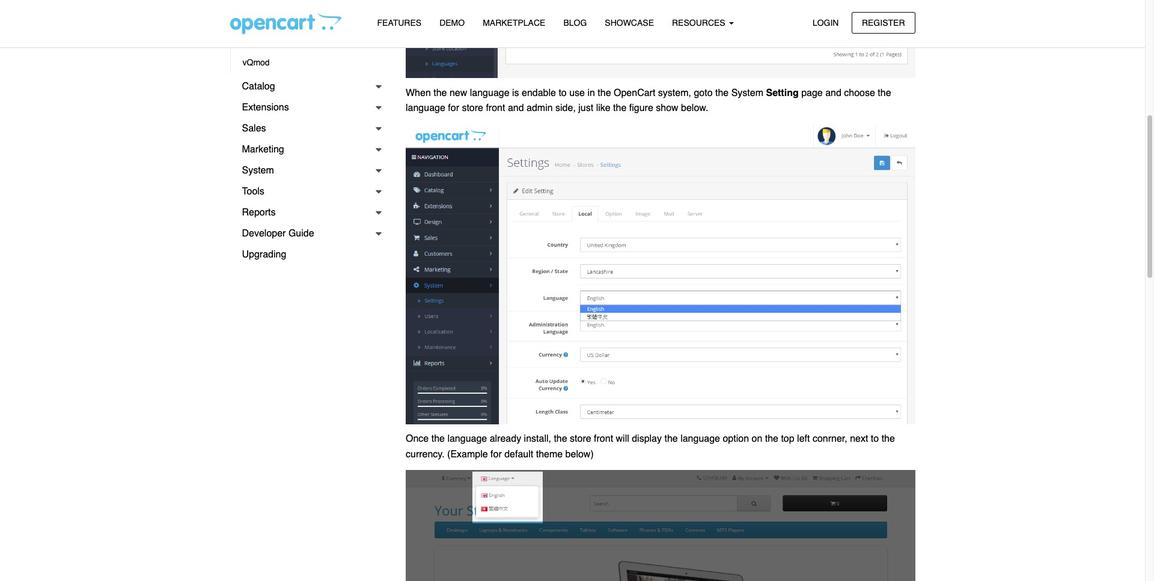 Task type: describe. For each thing, give the bounding box(es) containing it.
the right the display on the right bottom of the page
[[665, 434, 678, 445]]

endable
[[522, 88, 556, 98]]

developer guide link
[[230, 224, 388, 245]]

show
[[656, 103, 679, 114]]

when the new language is endable to use in the opencart system, goto the system setting
[[406, 88, 799, 98]]

when
[[406, 88, 431, 98]]

goto
[[694, 88, 713, 98]]

features link
[[368, 13, 431, 34]]

tools link
[[230, 182, 388, 203]]

install,
[[524, 434, 551, 445]]

next
[[850, 434, 868, 445]]

register
[[862, 18, 905, 27]]

basic security practices link
[[231, 31, 388, 52]]

store for the
[[570, 434, 591, 445]]

option
[[723, 434, 749, 445]]

like
[[596, 103, 611, 114]]

catalog
[[242, 81, 275, 92]]

demo link
[[431, 13, 474, 34]]

reports
[[242, 207, 276, 218]]

developer guide
[[242, 228, 314, 239]]

system inside system link
[[242, 165, 274, 176]]

0 horizontal spatial to
[[559, 88, 567, 98]]

language inside page and choose the language for store front and admin side, just like the figure show below.
[[406, 103, 445, 114]]

blog
[[564, 18, 587, 28]]

language left option
[[681, 434, 720, 445]]

page
[[801, 88, 823, 98]]

admin
[[527, 103, 553, 114]]

resources link
[[663, 13, 743, 34]]

the right on
[[765, 434, 779, 445]]

basic security practices
[[243, 37, 333, 46]]

for inside once the language already install, the store front will display the language option on the top left conrner, next to the currency. (example for default theme below)
[[491, 450, 502, 460]]

once the language already install, the store front will display the language option on the top left conrner, next to the currency. (example for default theme below)
[[406, 434, 895, 460]]

display
[[632, 434, 662, 445]]

the up theme
[[554, 434, 567, 445]]

catalog link
[[230, 76, 388, 97]]

theme
[[536, 450, 563, 460]]

already
[[490, 434, 521, 445]]

in
[[588, 88, 595, 98]]

guide
[[289, 228, 314, 239]]

ssl
[[243, 16, 258, 25]]

1 vertical spatial and
[[826, 88, 842, 98]]

default
[[505, 450, 533, 460]]

once
[[406, 434, 429, 445]]

store front - multi languages select image
[[406, 471, 915, 582]]

marketing link
[[230, 139, 388, 161]]

below)
[[565, 450, 594, 460]]

sales link
[[230, 118, 388, 139]]

conrner,
[[813, 434, 848, 445]]

ssl certificates and https link
[[231, 10, 388, 31]]

on
[[752, 434, 763, 445]]

login link
[[803, 12, 849, 34]]

certificates
[[261, 16, 303, 25]]

register link
[[852, 12, 915, 34]]

choose
[[844, 88, 875, 98]]

for inside page and choose the language for store front and admin side, just like the figure show below.
[[448, 103, 459, 114]]



Task type: locate. For each thing, give the bounding box(es) containing it.
system link
[[230, 161, 388, 182]]

0 vertical spatial to
[[559, 88, 567, 98]]

left
[[797, 434, 810, 445]]

extensions
[[242, 102, 289, 113]]

0 horizontal spatial store
[[462, 103, 483, 114]]

0 horizontal spatial and
[[305, 16, 319, 25]]

1 vertical spatial store
[[570, 434, 591, 445]]

store inside page and choose the language for store front and admin side, just like the figure show below.
[[462, 103, 483, 114]]

0 vertical spatial system
[[731, 88, 764, 98]]

upgrading
[[242, 250, 286, 260]]

top
[[781, 434, 795, 445]]

demo
[[440, 18, 465, 28]]

system,
[[658, 88, 691, 98]]

to right next
[[871, 434, 879, 445]]

vqmod link
[[231, 52, 388, 73]]

showcase
[[605, 18, 654, 28]]

practices
[[298, 37, 333, 46]]

front inside page and choose the language for store front and admin side, just like the figure show below.
[[486, 103, 505, 114]]

store up "below)" at the bottom of page
[[570, 434, 591, 445]]

and right page
[[826, 88, 842, 98]]

security
[[266, 37, 296, 46]]

the right in at right top
[[598, 88, 611, 98]]

https
[[321, 16, 349, 25]]

(example
[[447, 450, 488, 460]]

language down when
[[406, 103, 445, 114]]

1 horizontal spatial store
[[570, 434, 591, 445]]

2 horizontal spatial and
[[826, 88, 842, 98]]

front
[[486, 103, 505, 114], [594, 434, 613, 445]]

to left use
[[559, 88, 567, 98]]

blog link
[[555, 13, 596, 34]]

marketplace link
[[474, 13, 555, 34]]

language up (example
[[448, 434, 487, 445]]

for
[[448, 103, 459, 114], [491, 450, 502, 460]]

new
[[450, 88, 467, 98]]

setting
[[766, 88, 799, 98]]

and
[[305, 16, 319, 25], [826, 88, 842, 98], [508, 103, 524, 114]]

to
[[559, 88, 567, 98], [871, 434, 879, 445]]

marketplace
[[483, 18, 546, 28]]

the
[[434, 88, 447, 98], [598, 88, 611, 98], [715, 88, 729, 98], [878, 88, 891, 98], [613, 103, 627, 114], [431, 434, 445, 445], [554, 434, 567, 445], [665, 434, 678, 445], [765, 434, 779, 445], [882, 434, 895, 445]]

system left setting
[[731, 88, 764, 98]]

store
[[462, 103, 483, 114], [570, 434, 591, 445]]

sales
[[242, 123, 266, 134]]

1 horizontal spatial and
[[508, 103, 524, 114]]

installed language in language list image
[[406, 0, 915, 78]]

the left new
[[434, 88, 447, 98]]

1 vertical spatial for
[[491, 450, 502, 460]]

language
[[470, 88, 510, 98], [406, 103, 445, 114], [448, 434, 487, 445], [681, 434, 720, 445]]

login
[[813, 18, 839, 27]]

the up "currency."
[[431, 434, 445, 445]]

for down the already
[[491, 450, 502, 460]]

0 horizontal spatial for
[[448, 103, 459, 114]]

system up the tools
[[242, 165, 274, 176]]

features
[[377, 18, 422, 28]]

2 vertical spatial and
[[508, 103, 524, 114]]

front left the will
[[594, 434, 613, 445]]

1 vertical spatial front
[[594, 434, 613, 445]]

marketing
[[242, 144, 284, 155]]

0 horizontal spatial front
[[486, 103, 505, 114]]

upgrading link
[[230, 245, 388, 266]]

vqmod
[[243, 58, 270, 67]]

page and choose the language for store front and admin side, just like the figure show below.
[[406, 88, 891, 114]]

select language for store front and admin image
[[406, 124, 915, 425]]

just
[[579, 103, 594, 114]]

is
[[512, 88, 519, 98]]

front left admin at the top left
[[486, 103, 505, 114]]

and up practices
[[305, 16, 319, 25]]

reports link
[[230, 203, 388, 224]]

front for will
[[594, 434, 613, 445]]

front inside once the language already install, the store front will display the language option on the top left conrner, next to the currency. (example for default theme below)
[[594, 434, 613, 445]]

1 horizontal spatial system
[[731, 88, 764, 98]]

side,
[[556, 103, 576, 114]]

the right the like
[[613, 103, 627, 114]]

will
[[616, 434, 629, 445]]

the right the choose
[[878, 88, 891, 98]]

tools
[[242, 186, 264, 197]]

the right next
[[882, 434, 895, 445]]

to inside once the language already install, the store front will display the language option on the top left conrner, next to the currency. (example for default theme below)
[[871, 434, 879, 445]]

1 vertical spatial to
[[871, 434, 879, 445]]

1 horizontal spatial front
[[594, 434, 613, 445]]

basic
[[243, 37, 263, 46]]

0 vertical spatial and
[[305, 16, 319, 25]]

store for for
[[462, 103, 483, 114]]

currency.
[[406, 450, 445, 460]]

showcase link
[[596, 13, 663, 34]]

0 vertical spatial for
[[448, 103, 459, 114]]

front for and
[[486, 103, 505, 114]]

below.
[[681, 103, 708, 114]]

figure
[[629, 103, 653, 114]]

0 horizontal spatial system
[[242, 165, 274, 176]]

developer
[[242, 228, 286, 239]]

ssl certificates and https
[[243, 16, 349, 25]]

extensions link
[[230, 97, 388, 118]]

opencart
[[614, 88, 656, 98]]

language left is
[[470, 88, 510, 98]]

use
[[569, 88, 585, 98]]

store inside once the language already install, the store front will display the language option on the top left conrner, next to the currency. (example for default theme below)
[[570, 434, 591, 445]]

store down new
[[462, 103, 483, 114]]

1 horizontal spatial for
[[491, 450, 502, 460]]

0 vertical spatial front
[[486, 103, 505, 114]]

0 vertical spatial store
[[462, 103, 483, 114]]

and down is
[[508, 103, 524, 114]]

opencart - open source shopping cart solution image
[[230, 13, 341, 34]]

the right goto
[[715, 88, 729, 98]]

1 vertical spatial system
[[242, 165, 274, 176]]

1 horizontal spatial to
[[871, 434, 879, 445]]

for down new
[[448, 103, 459, 114]]

resources
[[672, 18, 728, 28]]

system
[[731, 88, 764, 98], [242, 165, 274, 176]]



Task type: vqa. For each thing, say whether or not it's contained in the screenshot.
bottom Categories
no



